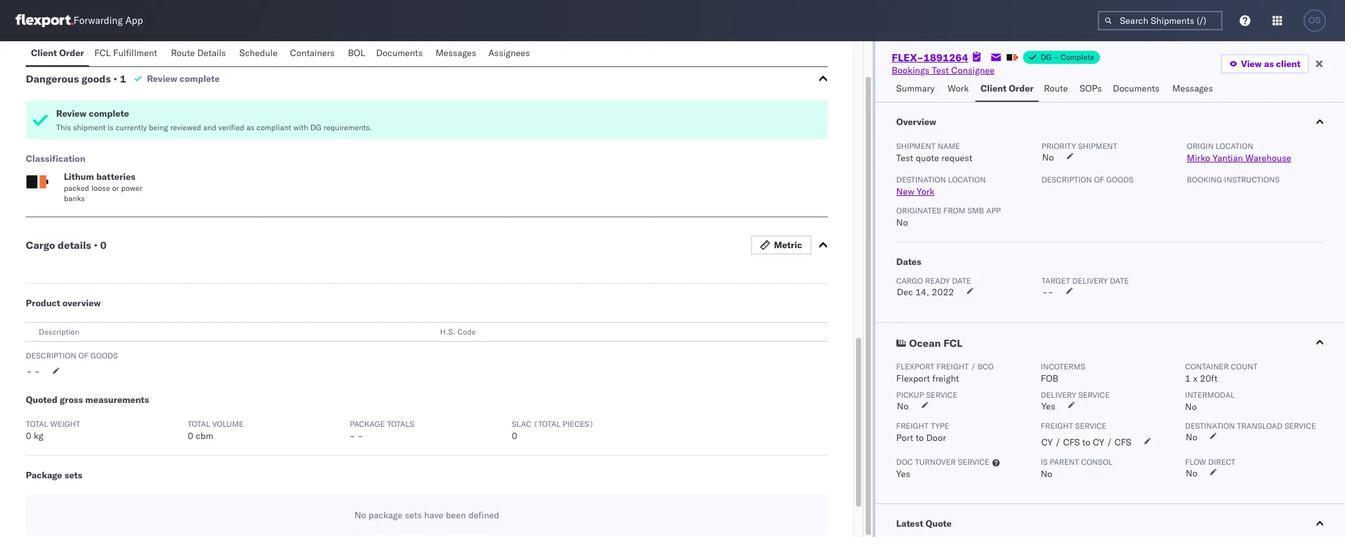 Task type: locate. For each thing, give the bounding box(es) containing it.
description down priority
[[1042, 175, 1092, 185]]

as right the view
[[1264, 58, 1274, 70]]

1 left x
[[1185, 373, 1191, 385]]

description of goods up - - on the bottom of page
[[26, 351, 118, 361]]

os button
[[1300, 6, 1330, 35]]

1 vertical spatial package
[[26, 470, 62, 481]]

1 horizontal spatial location
[[1216, 141, 1254, 151]]

total
[[26, 419, 48, 429], [188, 419, 210, 429]]

total up kg
[[26, 419, 48, 429]]

is
[[1041, 457, 1048, 467]]

no down originates
[[896, 217, 908, 228]]

fulfillment
[[113, 47, 157, 59]]

location inside the destination location new york
[[948, 175, 986, 185]]

1 total from the left
[[26, 419, 48, 429]]

0 right details
[[100, 239, 107, 252]]

review inside review complete this shipment is currently being reviewed and verified as compliant with dg requirements.
[[56, 108, 87, 119]]

destination for new
[[896, 175, 946, 185]]

reviewed
[[170, 123, 201, 132]]

location down request
[[948, 175, 986, 185]]

from
[[943, 206, 966, 215]]

delivery
[[1072, 276, 1108, 286]]

dg - complete
[[1041, 52, 1094, 62]]

sets left have
[[405, 510, 422, 521]]

summary button
[[891, 77, 943, 102]]

no down flow
[[1186, 468, 1198, 479]]

route details
[[171, 47, 226, 59]]

app up fulfillment
[[125, 15, 143, 27]]

route down dg - complete
[[1044, 83, 1068, 94]]

destination up york
[[896, 175, 946, 185]]

dg left complete
[[1041, 52, 1052, 62]]

0 vertical spatial cargo
[[26, 239, 55, 252]]

new
[[896, 186, 914, 197]]

test down 1891264
[[932, 65, 949, 76]]

documents right the bol button
[[376, 47, 423, 59]]

route button
[[1039, 77, 1075, 102]]

to down the service
[[1082, 437, 1091, 448]]

0 vertical spatial 1
[[120, 72, 126, 85]]

no down is
[[1041, 468, 1053, 480]]

1 vertical spatial client order button
[[975, 77, 1039, 102]]

0 horizontal spatial complete
[[89, 108, 129, 119]]

client order button up dangerous
[[26, 41, 89, 66]]

app
[[125, 15, 143, 27], [986, 206, 1001, 215]]

1 vertical spatial goods
[[1106, 175, 1134, 185]]

0 vertical spatial messages button
[[430, 41, 483, 66]]

ocean fcl button
[[876, 323, 1345, 362]]

total up cbm in the bottom left of the page
[[188, 419, 210, 429]]

cy down the service
[[1093, 437, 1104, 448]]

0 vertical spatial flexport
[[896, 362, 934, 372]]

0 vertical spatial dg
[[1041, 52, 1052, 62]]

freight down ocean fcl
[[936, 362, 969, 372]]

doc turnover service
[[896, 457, 990, 467]]

0 horizontal spatial route
[[171, 47, 195, 59]]

quote
[[916, 152, 939, 164]]

1 horizontal spatial client order
[[981, 83, 1034, 94]]

complete down route details button
[[180, 73, 220, 85]]

container count 1 x 20ft
[[1185, 362, 1258, 385]]

flex-1891264
[[892, 51, 968, 64]]

no inside originates from smb app no
[[896, 217, 908, 228]]

app right smb
[[986, 206, 1001, 215]]

pickup service
[[896, 390, 958, 400]]

0 horizontal spatial /
[[971, 362, 976, 372]]

1 vertical spatial documents
[[1113, 83, 1160, 94]]

package for package sets
[[26, 470, 62, 481]]

yes
[[1041, 401, 1055, 412], [896, 468, 910, 480]]

2 freight from the left
[[1041, 421, 1073, 431]]

cargo left details
[[26, 239, 55, 252]]

freight service
[[1041, 421, 1107, 431]]

1 vertical spatial app
[[986, 206, 1001, 215]]

1 freight from the left
[[896, 421, 929, 431]]

mirko
[[1187, 152, 1210, 164]]

1 horizontal spatial yes
[[1041, 401, 1055, 412]]

/ left bco
[[971, 362, 976, 372]]

yes down delivery
[[1041, 401, 1055, 412]]

1 horizontal spatial date
[[1110, 276, 1129, 286]]

route up 'review complete'
[[171, 47, 195, 59]]

0 horizontal spatial as
[[246, 123, 254, 132]]

2 vertical spatial description
[[26, 351, 76, 361]]

review complete this shipment is currently being reviewed and verified as compliant with dg requirements.
[[56, 108, 372, 132]]

is parent consol no
[[1041, 457, 1113, 480]]

1 horizontal spatial messages
[[1173, 83, 1213, 94]]

of down priority shipment
[[1094, 175, 1104, 185]]

0 horizontal spatial documents
[[376, 47, 423, 59]]

dg
[[1041, 52, 1052, 62], [310, 123, 321, 132]]

client order for bottommost client order button
[[981, 83, 1034, 94]]

2 cfs from the left
[[1115, 437, 1132, 448]]

description of goods down priority shipment
[[1042, 175, 1134, 185]]

1 vertical spatial of
[[78, 351, 89, 361]]

0 vertical spatial as
[[1264, 58, 1274, 70]]

0 vertical spatial sets
[[64, 470, 82, 481]]

test down shipment
[[896, 152, 913, 164]]

compliant
[[256, 123, 291, 132]]

york
[[917, 186, 935, 197]]

0 vertical spatial documents button
[[371, 41, 430, 66]]

0 horizontal spatial to
[[916, 432, 924, 444]]

order left route button
[[1009, 83, 1034, 94]]

cargo details • 0
[[26, 239, 107, 252]]

1 vertical spatial shipment
[[1078, 141, 1117, 151]]

delivery
[[1041, 390, 1076, 400]]

flex-1891264 link
[[892, 51, 968, 64]]

•
[[113, 72, 117, 85], [94, 239, 98, 252]]

review for review complete this shipment is currently being reviewed and verified as compliant with dg requirements.
[[56, 108, 87, 119]]

shipment right priority
[[1078, 141, 1117, 151]]

client
[[31, 47, 57, 59], [981, 83, 1007, 94]]

latest quote button
[[876, 505, 1345, 537]]

0 vertical spatial yes
[[1041, 401, 1055, 412]]

documents
[[376, 47, 423, 59], [1113, 83, 1160, 94]]

complete
[[1061, 52, 1094, 62]]

package
[[369, 510, 403, 521]]

review for review complete
[[147, 73, 177, 85]]

quote
[[926, 518, 952, 530]]

test inside shipment name test quote request
[[896, 152, 913, 164]]

complete
[[180, 73, 220, 85], [89, 108, 129, 119]]

bookings test consignee link
[[892, 64, 995, 77]]

1 horizontal spatial destination
[[1185, 421, 1235, 431]]

currently
[[116, 123, 147, 132]]

0 vertical spatial client order
[[31, 47, 84, 59]]

0 horizontal spatial total
[[26, 419, 48, 429]]

as right verified
[[246, 123, 254, 132]]

1 vertical spatial documents button
[[1108, 77, 1167, 102]]

no up flow
[[1186, 432, 1198, 443]]

turnover
[[915, 457, 956, 467]]

1 horizontal spatial test
[[932, 65, 949, 76]]

view as client button
[[1221, 54, 1309, 74]]

1 horizontal spatial cargo
[[896, 276, 923, 286]]

0 vertical spatial app
[[125, 15, 143, 27]]

0 left cbm in the bottom left of the page
[[188, 430, 193, 442]]

cargo up dec
[[896, 276, 923, 286]]

1 inside container count 1 x 20ft
[[1185, 373, 1191, 385]]

1891264
[[924, 51, 968, 64]]

shipment left is
[[73, 123, 106, 132]]

freight up port
[[896, 421, 929, 431]]

2 date from the left
[[1110, 276, 1129, 286]]

1 vertical spatial client order
[[981, 83, 1034, 94]]

packed
[[64, 183, 89, 193]]

0 vertical spatial client order button
[[26, 41, 89, 66]]

1 vertical spatial complete
[[89, 108, 129, 119]]

complete for review complete
[[180, 73, 220, 85]]

2 flexport from the top
[[896, 373, 930, 385]]

/ up consol
[[1107, 437, 1112, 448]]

date right delivery
[[1110, 276, 1129, 286]]

to
[[916, 432, 924, 444], [1082, 437, 1091, 448]]

0 horizontal spatial client
[[31, 47, 57, 59]]

1 horizontal spatial freight
[[1041, 421, 1073, 431]]

door
[[926, 432, 946, 444]]

package inside "package totals - -"
[[350, 419, 385, 429]]

date
[[952, 276, 971, 286], [1110, 276, 1129, 286]]

0 vertical spatial fcl
[[94, 47, 111, 59]]

package sets
[[26, 470, 82, 481]]

0 vertical spatial route
[[171, 47, 195, 59]]

review complete
[[147, 73, 220, 85]]

1 vertical spatial review
[[56, 108, 87, 119]]

-
[[1054, 52, 1059, 62], [1042, 286, 1048, 298], [1048, 286, 1054, 298], [26, 366, 32, 377], [34, 366, 40, 377], [350, 430, 355, 442], [358, 430, 363, 442]]

no left package at the bottom of page
[[354, 510, 366, 521]]

• for goods
[[113, 72, 117, 85]]

0 horizontal spatial cfs
[[1063, 437, 1080, 448]]

client for client order button to the left
[[31, 47, 57, 59]]

client up dangerous
[[31, 47, 57, 59]]

messages button
[[430, 41, 483, 66], [1167, 77, 1220, 102]]

cy up is
[[1041, 437, 1053, 448]]

order
[[59, 47, 84, 59], [1009, 83, 1034, 94]]

2 horizontal spatial /
[[1107, 437, 1112, 448]]

no down priority
[[1042, 152, 1054, 163]]

1 vertical spatial location
[[948, 175, 986, 185]]

containers
[[290, 47, 335, 59]]

description down product overview
[[39, 327, 79, 337]]

no down "pickup"
[[897, 401, 909, 412]]

location
[[1216, 141, 1254, 151], [948, 175, 986, 185]]

goods down fcl fulfillment
[[81, 72, 111, 85]]

no
[[1042, 152, 1054, 163], [896, 217, 908, 228], [897, 401, 909, 412], [1185, 401, 1197, 413], [1186, 432, 1198, 443], [1186, 468, 1198, 479], [1041, 468, 1053, 480], [354, 510, 366, 521]]

fcl left fulfillment
[[94, 47, 111, 59]]

service up the service
[[1078, 390, 1110, 400]]

1 horizontal spatial to
[[1082, 437, 1091, 448]]

complete up is
[[89, 108, 129, 119]]

0 vertical spatial package
[[350, 419, 385, 429]]

target
[[1042, 276, 1070, 286]]

0 vertical spatial shipment
[[73, 123, 106, 132]]

banks
[[64, 194, 85, 203]]

• right details
[[94, 239, 98, 252]]

review up the this in the left of the page
[[56, 108, 87, 119]]

description
[[1042, 175, 1092, 185], [39, 327, 79, 337], [26, 351, 76, 361]]

0 horizontal spatial documents button
[[371, 41, 430, 66]]

assignees
[[488, 47, 530, 59]]

1 vertical spatial client
[[981, 83, 1007, 94]]

1 horizontal spatial as
[[1264, 58, 1274, 70]]

freight up pickup service
[[932, 373, 959, 385]]

1 date from the left
[[952, 276, 971, 286]]

been
[[446, 510, 466, 521]]

1 down fcl fulfillment button
[[120, 72, 126, 85]]

dec 14, 2022
[[897, 286, 954, 298]]

0 horizontal spatial dg
[[310, 123, 321, 132]]

0 horizontal spatial cargo
[[26, 239, 55, 252]]

1 horizontal spatial total
[[188, 419, 210, 429]]

messages left assignees
[[436, 47, 476, 59]]

0 horizontal spatial •
[[94, 239, 98, 252]]

1 horizontal spatial review
[[147, 73, 177, 85]]

fob
[[1041, 373, 1059, 385]]

2 vertical spatial goods
[[91, 351, 118, 361]]

package for package totals - -
[[350, 419, 385, 429]]

review down fulfillment
[[147, 73, 177, 85]]

0 horizontal spatial fcl
[[94, 47, 111, 59]]

documents up the overview button
[[1113, 83, 1160, 94]]

1 horizontal spatial of
[[1094, 175, 1104, 185]]

of
[[1094, 175, 1104, 185], [78, 351, 89, 361]]

0 horizontal spatial test
[[896, 152, 913, 164]]

0
[[100, 239, 107, 252], [26, 430, 31, 442], [188, 430, 193, 442], [512, 430, 517, 442]]

slac
[[512, 419, 531, 429]]

no inside intermodal no
[[1185, 401, 1197, 413]]

1 horizontal spatial client order button
[[975, 77, 1039, 102]]

dangerous
[[26, 72, 79, 85]]

0 horizontal spatial freight
[[896, 421, 929, 431]]

0 horizontal spatial 1
[[120, 72, 126, 85]]

flexport up "pickup"
[[896, 373, 930, 385]]

2 total from the left
[[188, 419, 210, 429]]

documents button right bol
[[371, 41, 430, 66]]

0 horizontal spatial client order
[[31, 47, 84, 59]]

goods up the measurements
[[91, 351, 118, 361]]

1 vertical spatial cargo
[[896, 276, 923, 286]]

product overview
[[26, 297, 101, 309]]

destination inside the destination location new york
[[896, 175, 946, 185]]

yantian
[[1213, 152, 1243, 164]]

0 vertical spatial •
[[113, 72, 117, 85]]

no down intermodal
[[1185, 401, 1197, 413]]

date for --
[[1110, 276, 1129, 286]]

yes down doc on the right bottom
[[896, 468, 910, 480]]

1 vertical spatial flexport
[[896, 373, 930, 385]]

description of goods
[[1042, 175, 1134, 185], [26, 351, 118, 361]]

app inside originates from smb app no
[[986, 206, 1001, 215]]

sets down weight
[[64, 470, 82, 481]]

dg inside review complete this shipment is currently being reviewed and verified as compliant with dg requirements.
[[310, 123, 321, 132]]

containers button
[[285, 41, 343, 66]]

• down fcl fulfillment button
[[113, 72, 117, 85]]

target delivery date
[[1042, 276, 1129, 286]]

port
[[896, 432, 913, 444]]

flexport down ocean
[[896, 362, 934, 372]]

documents button up the overview button
[[1108, 77, 1167, 102]]

ready
[[925, 276, 950, 286]]

cy / cfs to cy / cfs
[[1041, 437, 1132, 448]]

1 vertical spatial fcl
[[944, 337, 963, 350]]

0 vertical spatial review
[[147, 73, 177, 85]]

booking
[[1187, 175, 1222, 185]]

freight inside freight type port to door
[[896, 421, 929, 431]]

defined
[[468, 510, 499, 521]]

1 horizontal spatial app
[[986, 206, 1001, 215]]

lithum batteries packed loose or power banks
[[64, 171, 142, 203]]

destination for service
[[1185, 421, 1235, 431]]

app inside forwarding app link
[[125, 15, 143, 27]]

cargo
[[26, 239, 55, 252], [896, 276, 923, 286]]

documents button
[[371, 41, 430, 66], [1108, 77, 1167, 102]]

1 vertical spatial messages button
[[1167, 77, 1220, 102]]

to right port
[[916, 432, 924, 444]]

complete inside review complete this shipment is currently being reviewed and verified as compliant with dg requirements.
[[89, 108, 129, 119]]

order for bottommost client order button
[[1009, 83, 1034, 94]]

package left the totals
[[350, 419, 385, 429]]

date up 2022 at bottom right
[[952, 276, 971, 286]]

destination down intermodal no at the bottom right of the page
[[1185, 421, 1235, 431]]

/ up parent
[[1055, 437, 1061, 448]]

0 horizontal spatial messages
[[436, 47, 476, 59]]

--
[[1042, 286, 1054, 298]]

1 vertical spatial destination
[[1185, 421, 1235, 431]]

location inside origin location mirko yantian warehouse
[[1216, 141, 1254, 151]]

1 vertical spatial order
[[1009, 83, 1034, 94]]

description up - - on the bottom of page
[[26, 351, 76, 361]]

messages button left assignees
[[430, 41, 483, 66]]

route
[[171, 47, 195, 59], [1044, 83, 1068, 94]]

fcl right ocean
[[944, 337, 963, 350]]

or
[[112, 183, 119, 193]]

2 cy from the left
[[1093, 437, 1104, 448]]

goods down priority shipment
[[1106, 175, 1134, 185]]

fcl inside ocean fcl button
[[944, 337, 963, 350]]

0 horizontal spatial review
[[56, 108, 87, 119]]

1 horizontal spatial fcl
[[944, 337, 963, 350]]

0 vertical spatial destination
[[896, 175, 946, 185]]

freight down delivery
[[1041, 421, 1073, 431]]

messages button up origin
[[1167, 77, 1220, 102]]

client order down consignee
[[981, 83, 1034, 94]]

dg right with
[[310, 123, 321, 132]]

location up mirko yantian warehouse link
[[1216, 141, 1254, 151]]

messages up origin
[[1173, 83, 1213, 94]]

total for cbm
[[188, 419, 210, 429]]

route for route details
[[171, 47, 195, 59]]

of up quoted gross measurements
[[78, 351, 89, 361]]

1 horizontal spatial complete
[[180, 73, 220, 85]]

service
[[926, 390, 958, 400], [1078, 390, 1110, 400], [1285, 421, 1316, 431], [958, 457, 990, 467]]

0 down 'slac'
[[512, 430, 517, 442]]

to inside freight type port to door
[[916, 432, 924, 444]]

package down kg
[[26, 470, 62, 481]]

0 vertical spatial order
[[59, 47, 84, 59]]

1 horizontal spatial client
[[981, 83, 1007, 94]]

view
[[1241, 58, 1262, 70]]

0 horizontal spatial yes
[[896, 468, 910, 480]]

1 horizontal spatial route
[[1044, 83, 1068, 94]]

client down consignee
[[981, 83, 1007, 94]]

client order button down consignee
[[975, 77, 1039, 102]]

0 horizontal spatial location
[[948, 175, 986, 185]]

fcl inside fcl fulfillment button
[[94, 47, 111, 59]]

order up "dangerous goods • 1" on the left
[[59, 47, 84, 59]]

client order up dangerous
[[31, 47, 84, 59]]



Task type: describe. For each thing, give the bounding box(es) containing it.
as inside button
[[1264, 58, 1274, 70]]

direct
[[1208, 457, 1235, 467]]

location for york
[[948, 175, 986, 185]]

h.s. code
[[440, 327, 476, 337]]

product
[[26, 297, 60, 309]]

this
[[56, 123, 71, 132]]

1 vertical spatial yes
[[896, 468, 910, 480]]

incoterms fob
[[1041, 362, 1085, 385]]

cargo for cargo ready date
[[896, 276, 923, 286]]

complete for review complete this shipment is currently being reviewed and verified as compliant with dg requirements.
[[89, 108, 129, 119]]

1 cfs from the left
[[1063, 437, 1080, 448]]

dates
[[896, 256, 921, 268]]

schedule button
[[234, 41, 285, 66]]

1 horizontal spatial dg
[[1041, 52, 1052, 62]]

ocean
[[909, 337, 941, 350]]

0 horizontal spatial sets
[[64, 470, 82, 481]]

latest
[[896, 518, 923, 530]]

type
[[931, 421, 949, 431]]

count
[[1231, 362, 1258, 372]]

and
[[203, 123, 216, 132]]

service right transload
[[1285, 421, 1316, 431]]

originates
[[896, 206, 941, 215]]

bol button
[[343, 41, 371, 66]]

smb
[[968, 206, 984, 215]]

- -
[[26, 366, 40, 377]]

destination location new york
[[896, 175, 986, 197]]

x
[[1193, 373, 1198, 385]]

sops
[[1080, 83, 1102, 94]]

name
[[938, 141, 960, 151]]

shipment
[[896, 141, 936, 151]]

flex-
[[892, 51, 924, 64]]

service right turnover
[[958, 457, 990, 467]]

• for details
[[94, 239, 98, 252]]

freight for freight type port to door
[[896, 421, 929, 431]]

is
[[108, 123, 114, 132]]

totals
[[387, 419, 414, 429]]

weight
[[50, 419, 80, 429]]

0 vertical spatial goods
[[81, 72, 111, 85]]

pieces)
[[563, 419, 594, 429]]

overview
[[62, 297, 101, 309]]

lithum
[[64, 171, 94, 183]]

warehouse
[[1246, 152, 1291, 164]]

metric button
[[751, 235, 811, 255]]

0 vertical spatial messages
[[436, 47, 476, 59]]

doc
[[896, 457, 913, 467]]

forwarding app
[[74, 15, 143, 27]]

1 horizontal spatial shipment
[[1078, 141, 1117, 151]]

1 vertical spatial freight
[[932, 373, 959, 385]]

no inside is parent consol no
[[1041, 468, 1053, 480]]

1 vertical spatial description
[[39, 327, 79, 337]]

cargo ready date
[[896, 276, 971, 286]]

originates from smb app no
[[896, 206, 1001, 228]]

work button
[[943, 77, 975, 102]]

flexport. image
[[15, 14, 74, 27]]

order for client order button to the left
[[59, 47, 84, 59]]

freight type port to door
[[896, 421, 949, 444]]

14,
[[915, 286, 929, 298]]

consol
[[1081, 457, 1113, 467]]

overview
[[896, 116, 936, 128]]

incoterms
[[1041, 362, 1085, 372]]

Search Shipments (/) text field
[[1098, 11, 1223, 30]]

intermodal no
[[1185, 390, 1235, 413]]

route for route
[[1044, 83, 1068, 94]]

gross
[[60, 394, 83, 406]]

forwarding app link
[[15, 14, 143, 27]]

2022
[[932, 286, 954, 298]]

to for door
[[916, 432, 924, 444]]

being
[[149, 123, 168, 132]]

volume
[[212, 419, 244, 429]]

client
[[1276, 58, 1301, 70]]

os
[[1309, 15, 1321, 25]]

0 horizontal spatial client order button
[[26, 41, 89, 66]]

0 vertical spatial description
[[1042, 175, 1092, 185]]

0 vertical spatial description of goods
[[1042, 175, 1134, 185]]

total for kg
[[26, 419, 48, 429]]

total weight
[[26, 419, 80, 429]]

0 inside slac (total pieces) 0
[[512, 430, 517, 442]]

delivery service
[[1041, 390, 1110, 400]]

0 vertical spatial freight
[[936, 362, 969, 372]]

flow
[[1185, 457, 1206, 467]]

bco
[[978, 362, 994, 372]]

container
[[1185, 362, 1229, 372]]

0 left kg
[[26, 430, 31, 442]]

as inside review complete this shipment is currently being reviewed and verified as compliant with dg requirements.
[[246, 123, 254, 132]]

power
[[121, 183, 142, 193]]

/ inside flexport freight / bco flexport freight
[[971, 362, 976, 372]]

cargo for cargo details • 0
[[26, 239, 55, 252]]

0 vertical spatial test
[[932, 65, 949, 76]]

package totals - -
[[350, 419, 414, 442]]

client for bottommost client order button
[[981, 83, 1007, 94]]

shipment inside review complete this shipment is currently being reviewed and verified as compliant with dg requirements.
[[73, 123, 106, 132]]

assignees button
[[483, 41, 537, 66]]

sops button
[[1075, 77, 1108, 102]]

0 vertical spatial documents
[[376, 47, 423, 59]]

1 cy from the left
[[1041, 437, 1053, 448]]

pickup
[[896, 390, 924, 400]]

1 horizontal spatial sets
[[405, 510, 422, 521]]

1 flexport from the top
[[896, 362, 934, 372]]

bookings
[[892, 65, 930, 76]]

dec
[[897, 286, 913, 298]]

freight for freight service
[[1041, 421, 1073, 431]]

location for yantian
[[1216, 141, 1254, 151]]

1 horizontal spatial documents button
[[1108, 77, 1167, 102]]

consignee
[[951, 65, 995, 76]]

instructions
[[1224, 175, 1280, 185]]

fcl fulfillment button
[[89, 41, 166, 66]]

fcl fulfillment
[[94, 47, 157, 59]]

origin
[[1187, 141, 1214, 151]]

mirko yantian warehouse link
[[1187, 152, 1291, 164]]

ocean fcl
[[909, 337, 963, 350]]

1 vertical spatial messages
[[1173, 83, 1213, 94]]

1 horizontal spatial /
[[1055, 437, 1061, 448]]

bol
[[348, 47, 365, 59]]

date for dec 14, 2022
[[952, 276, 971, 286]]

flexport freight / bco flexport freight
[[896, 362, 994, 385]]

verified
[[218, 123, 244, 132]]

view as client
[[1241, 58, 1301, 70]]

forwarding
[[74, 15, 123, 27]]

client order for client order button to the left
[[31, 47, 84, 59]]

batteries
[[96, 171, 135, 183]]

0 vertical spatial of
[[1094, 175, 1104, 185]]

loose
[[91, 183, 110, 193]]

20ft
[[1200, 373, 1218, 385]]

to for cy
[[1082, 437, 1091, 448]]

service down flexport freight / bco flexport freight
[[926, 390, 958, 400]]

measurements
[[85, 394, 149, 406]]

booking instructions
[[1187, 175, 1280, 185]]

0 horizontal spatial messages button
[[430, 41, 483, 66]]

kg
[[34, 430, 43, 442]]

0 horizontal spatial description of goods
[[26, 351, 118, 361]]

0 horizontal spatial of
[[78, 351, 89, 361]]

latest quote
[[896, 518, 952, 530]]



Task type: vqa. For each thing, say whether or not it's contained in the screenshot.
rightmost as
yes



